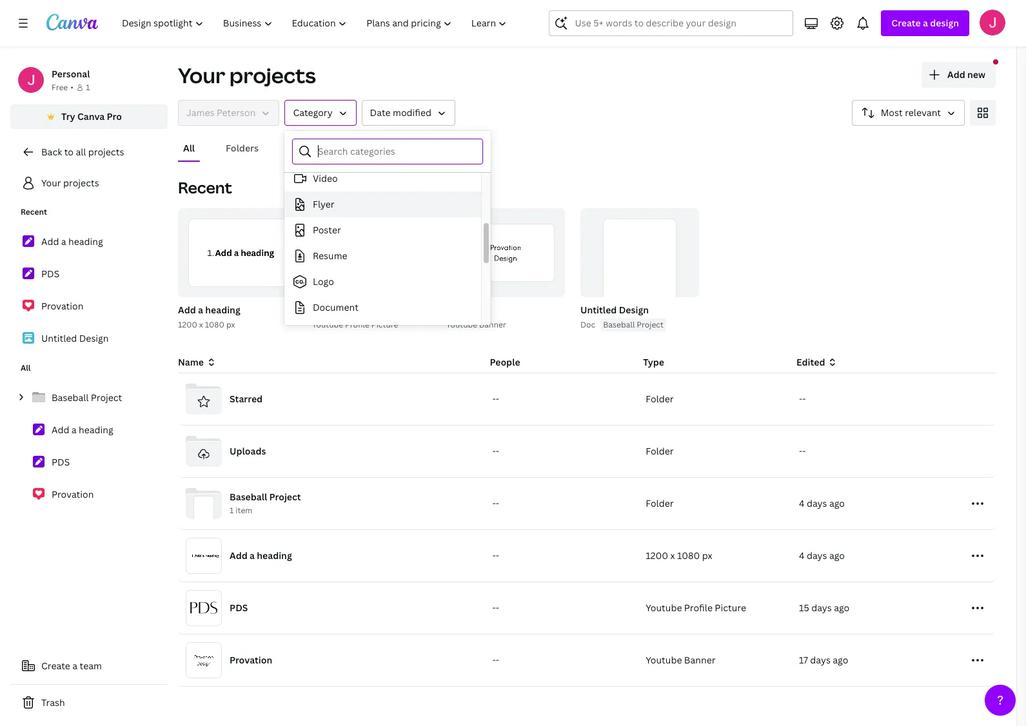 Task type: describe. For each thing, give the bounding box(es) containing it.
pds youtube profile picture
[[312, 304, 398, 330]]

1 vertical spatial your
[[41, 177, 61, 189]]

1 pds link from the top
[[10, 261, 168, 288]]

trash link
[[10, 690, 168, 716]]

youtube down 1200 x 1080 px
[[646, 602, 682, 614]]

back to all projects link
[[10, 139, 168, 165]]

edited
[[797, 356, 825, 368]]

heading inside add a heading 1200 x 1080 px
[[205, 304, 240, 316]]

of
[[273, 283, 282, 292]]

4 for folder
[[799, 497, 805, 510]]

people
[[490, 356, 520, 368]]

0 horizontal spatial baseball project
[[52, 392, 122, 404]]

facebook post option
[[285, 311, 481, 337]]

add a heading button
[[178, 303, 240, 319]]

banner inside provation youtube banner
[[479, 319, 506, 330]]

0 horizontal spatial your projects
[[41, 177, 99, 189]]

free •
[[52, 82, 73, 93]]

15 days ago
[[799, 602, 850, 614]]

Sort by button
[[852, 100, 965, 126]]

try canva pro button
[[10, 105, 168, 129]]

ago for x
[[830, 550, 845, 562]]

try canva pro
[[61, 110, 122, 123]]

create a team button
[[10, 654, 168, 679]]

baseball inside baseball project button
[[603, 319, 635, 330]]

1 for 1
[[86, 82, 90, 93]]

add a heading for 1st add a heading link from the top of the page
[[41, 235, 103, 248]]

1 vertical spatial 1200
[[646, 550, 668, 562]]

design inside 'button'
[[619, 304, 649, 316]]

pds button
[[312, 303, 331, 319]]

17
[[799, 654, 808, 666]]

personal
[[52, 68, 90, 80]]

baseball project 1 item
[[230, 491, 301, 516]]

0 vertical spatial projects
[[230, 61, 316, 89]]

back to all projects
[[41, 146, 124, 158]]

a down your projects link
[[61, 235, 66, 248]]

project inside baseball project 1 item
[[269, 491, 301, 503]]

youtube banner
[[646, 654, 716, 666]]

15
[[799, 602, 810, 614]]

facebook post button
[[285, 311, 481, 337]]

1 vertical spatial projects
[[88, 146, 124, 158]]

3 folder from the top
[[646, 497, 674, 510]]

baseball project link
[[10, 385, 168, 412]]

pro
[[107, 110, 122, 123]]

relevant
[[905, 106, 941, 119]]

1200 inside add a heading 1200 x 1080 px
[[178, 319, 197, 330]]

most
[[881, 106, 903, 119]]

designs button
[[285, 136, 329, 161]]

2
[[284, 283, 288, 292]]

logo
[[313, 266, 334, 278]]

folders
[[226, 142, 259, 154]]

1 vertical spatial project
[[91, 392, 122, 404]]

james peterson
[[186, 106, 256, 119]]

youtube inside provation youtube banner
[[446, 319, 478, 330]]

1 horizontal spatial 1080
[[677, 550, 700, 562]]

peterson
[[217, 106, 256, 119]]

designs
[[290, 142, 324, 154]]

Search search field
[[575, 11, 768, 35]]

1 provation link from the top
[[10, 293, 168, 320]]

free
[[52, 82, 68, 93]]

resume button
[[285, 234, 481, 259]]

heading down baseball project link
[[79, 424, 113, 436]]

facebook post
[[313, 317, 376, 330]]

add a heading 1200 x 1080 px
[[178, 304, 240, 330]]

edited button
[[797, 355, 940, 370]]

design
[[931, 17, 959, 29]]

item
[[236, 505, 252, 516]]

a inside button
[[72, 660, 77, 672]]

create a design
[[892, 17, 959, 29]]

Category button
[[285, 100, 357, 126]]

team
[[80, 660, 102, 672]]

new
[[968, 68, 986, 81]]

to
[[64, 146, 74, 158]]

date
[[370, 106, 391, 119]]

baseball inside baseball project link
[[52, 392, 89, 404]]

folder for starred
[[646, 393, 674, 405]]

modified
[[393, 106, 432, 119]]

profile inside the pds youtube profile picture
[[345, 319, 370, 330]]

1 of 2
[[267, 283, 288, 292]]

flyer
[[313, 188, 335, 201]]

0 vertical spatial your projects
[[178, 61, 316, 89]]

a down item
[[250, 550, 255, 562]]

poster button
[[285, 208, 481, 234]]

date modified
[[370, 106, 432, 119]]

4 days ago for folder
[[799, 497, 845, 510]]

days for folder
[[807, 497, 827, 510]]

poster option
[[285, 208, 481, 234]]

all
[[76, 146, 86, 158]]

1 inside baseball project 1 item
[[230, 505, 234, 516]]

0 vertical spatial recent
[[178, 177, 232, 198]]

try
[[61, 110, 75, 123]]

video
[[313, 163, 338, 175]]

baseball project inside button
[[603, 319, 664, 330]]

4 days ago for 1200 x 1080 px
[[799, 550, 845, 562]]

facebook
[[313, 317, 354, 330]]

days for 1200 x 1080 px
[[807, 550, 827, 562]]

create a design button
[[882, 10, 970, 36]]

video button
[[285, 156, 481, 182]]

2 vertical spatial projects
[[63, 177, 99, 189]]

back
[[41, 146, 62, 158]]

document button
[[285, 285, 481, 311]]

untitled inside the untitled design 'link'
[[41, 332, 77, 345]]

your projects link
[[10, 170, 168, 196]]

youtube profile picture
[[646, 602, 746, 614]]

ago for profile
[[834, 602, 850, 614]]

1080 inside add a heading 1200 x 1080 px
[[205, 319, 225, 330]]

•
[[70, 82, 73, 93]]

add inside dropdown button
[[948, 68, 966, 81]]

canva
[[77, 110, 105, 123]]



Task type: locate. For each thing, give the bounding box(es) containing it.
0 vertical spatial baseball project
[[603, 319, 664, 330]]

add a heading down baseball project link
[[52, 424, 113, 436]]

category
[[293, 106, 333, 119]]

document
[[313, 292, 359, 304]]

folder for uploads
[[646, 445, 674, 457]]

youtube inside the pds youtube profile picture
[[312, 319, 343, 330]]

2 horizontal spatial project
[[637, 319, 664, 330]]

1 left of
[[267, 283, 271, 292]]

0 horizontal spatial untitled design
[[41, 332, 109, 345]]

logo button
[[285, 259, 481, 285]]

james
[[186, 106, 214, 119]]

days for youtube banner
[[811, 654, 831, 666]]

a inside add a heading 1200 x 1080 px
[[198, 304, 203, 316]]

youtube down pds 'button'
[[312, 319, 343, 330]]

0 horizontal spatial all
[[21, 363, 31, 374]]

list
[[10, 228, 168, 352], [10, 385, 168, 508]]

px down the add a heading button on the left top
[[226, 319, 235, 330]]

name button
[[178, 355, 217, 370]]

2 vertical spatial folder
[[646, 497, 674, 510]]

1 vertical spatial add a heading
[[52, 424, 113, 436]]

4
[[799, 497, 805, 510], [799, 550, 805, 562]]

0 vertical spatial list
[[10, 228, 168, 352]]

flyer option
[[285, 182, 481, 208]]

untitled design inside 'link'
[[41, 332, 109, 345]]

baseball inside baseball project 1 item
[[230, 491, 267, 503]]

projects down 'all'
[[63, 177, 99, 189]]

1 horizontal spatial picture
[[715, 602, 746, 614]]

2 vertical spatial 1
[[230, 505, 234, 516]]

untitled design button
[[581, 303, 649, 319]]

provation button
[[446, 303, 489, 319]]

youtube
[[312, 319, 343, 330], [446, 319, 478, 330], [646, 602, 682, 614], [646, 654, 682, 666]]

2 add a heading link from the top
[[10, 417, 168, 444]]

-
[[493, 393, 496, 405], [496, 393, 499, 405], [799, 393, 803, 405], [803, 393, 806, 405], [493, 445, 496, 457], [496, 445, 499, 457], [799, 445, 803, 457], [803, 445, 806, 457], [493, 497, 496, 510], [496, 497, 499, 510], [493, 550, 496, 562], [496, 550, 499, 562], [493, 602, 496, 614], [496, 602, 499, 614], [493, 654, 496, 666], [496, 654, 499, 666]]

0 vertical spatial banner
[[479, 319, 506, 330]]

days for youtube profile picture
[[812, 602, 832, 614]]

folder
[[646, 393, 674, 405], [646, 445, 674, 457], [646, 497, 674, 510]]

baseball project button
[[601, 319, 666, 332]]

2 vertical spatial add a heading
[[230, 550, 292, 562]]

document option
[[285, 285, 481, 311]]

2 pds link from the top
[[10, 449, 168, 476]]

1 right "•"
[[86, 82, 90, 93]]

design up baseball project link
[[79, 332, 109, 345]]

1 vertical spatial profile
[[684, 602, 713, 614]]

add inside add a heading 1200 x 1080 px
[[178, 304, 196, 316]]

projects
[[230, 61, 316, 89], [88, 146, 124, 158], [63, 177, 99, 189]]

add new
[[948, 68, 986, 81]]

heading
[[68, 235, 103, 248], [205, 304, 240, 316], [79, 424, 113, 436], [257, 550, 292, 562]]

james peterson image
[[980, 10, 1006, 35]]

1 vertical spatial untitled
[[41, 332, 77, 345]]

0 vertical spatial project
[[637, 319, 664, 330]]

px up youtube profile picture
[[702, 550, 713, 562]]

1 vertical spatial 4
[[799, 550, 805, 562]]

Owner button
[[178, 100, 280, 126]]

2 4 days ago from the top
[[799, 550, 845, 562]]

post
[[357, 317, 376, 330]]

video option
[[285, 156, 481, 182]]

17 days ago
[[799, 654, 849, 666]]

recent
[[178, 177, 232, 198], [21, 206, 47, 217]]

name
[[178, 356, 204, 368]]

poster
[[313, 214, 341, 226]]

1 horizontal spatial x
[[671, 550, 675, 562]]

1 left item
[[230, 505, 234, 516]]

1 vertical spatial folder
[[646, 445, 674, 457]]

1 horizontal spatial 1
[[230, 505, 234, 516]]

create for create a design
[[892, 17, 921, 29]]

1 vertical spatial recent
[[21, 206, 47, 217]]

4 for 1200 x 1080 px
[[799, 550, 805, 562]]

baseball project down untitled design 'button'
[[603, 319, 664, 330]]

baseball project down the untitled design 'link'
[[52, 392, 122, 404]]

add new button
[[922, 62, 996, 88]]

1 vertical spatial all
[[21, 363, 31, 374]]

2 vertical spatial project
[[269, 491, 301, 503]]

1 horizontal spatial project
[[269, 491, 301, 503]]

0 vertical spatial all
[[183, 142, 195, 154]]

px inside add a heading 1200 x 1080 px
[[226, 319, 235, 330]]

top level navigation element
[[114, 10, 518, 36]]

0 vertical spatial create
[[892, 17, 921, 29]]

starred
[[230, 393, 263, 405]]

banner down youtube profile picture
[[684, 654, 716, 666]]

2 horizontal spatial baseball
[[603, 319, 635, 330]]

1 add a heading link from the top
[[10, 228, 168, 255]]

untitled design
[[581, 304, 649, 316], [41, 332, 109, 345]]

1 vertical spatial create
[[41, 660, 70, 672]]

design inside 'link'
[[79, 332, 109, 345]]

youtube down youtube profile picture
[[646, 654, 682, 666]]

project inside button
[[637, 319, 664, 330]]

1 vertical spatial design
[[79, 332, 109, 345]]

1 vertical spatial px
[[702, 550, 713, 562]]

resume
[[313, 240, 347, 252]]

0 horizontal spatial px
[[226, 319, 235, 330]]

a left design
[[923, 17, 928, 29]]

0 horizontal spatial baseball
[[52, 392, 89, 404]]

ago
[[830, 497, 845, 510], [830, 550, 845, 562], [834, 602, 850, 614], [833, 654, 849, 666]]

0 vertical spatial folder
[[646, 393, 674, 405]]

0 horizontal spatial x
[[199, 319, 203, 330]]

2 list from the top
[[10, 385, 168, 508]]

your projects down to
[[41, 177, 99, 189]]

your
[[178, 61, 225, 89], [41, 177, 61, 189]]

design up baseball project button on the right
[[619, 304, 649, 316]]

0 vertical spatial untitled design
[[581, 304, 649, 316]]

1 vertical spatial provation link
[[10, 481, 168, 508]]

project
[[637, 319, 664, 330], [91, 392, 122, 404], [269, 491, 301, 503]]

x up youtube profile picture
[[671, 550, 675, 562]]

baseball up item
[[230, 491, 267, 503]]

1 for 1 of 2
[[267, 283, 271, 292]]

0 vertical spatial 1080
[[205, 319, 225, 330]]

px
[[226, 319, 235, 330], [702, 550, 713, 562]]

0 vertical spatial 1200
[[178, 319, 197, 330]]

recent down your projects link
[[21, 206, 47, 217]]

most relevant
[[881, 106, 941, 119]]

1 horizontal spatial 1200
[[646, 550, 668, 562]]

0 horizontal spatial design
[[79, 332, 109, 345]]

0 horizontal spatial recent
[[21, 206, 47, 217]]

folders button
[[221, 136, 264, 161]]

0 vertical spatial add a heading link
[[10, 228, 168, 255]]

1 vertical spatial 1
[[267, 283, 271, 292]]

1200
[[178, 319, 197, 330], [646, 550, 668, 562]]

type
[[643, 356, 664, 368]]

list box containing video
[[285, 1, 481, 517]]

1 horizontal spatial design
[[619, 304, 649, 316]]

0 horizontal spatial profile
[[345, 319, 370, 330]]

list containing add a heading
[[10, 228, 168, 352]]

1 vertical spatial add a heading link
[[10, 417, 168, 444]]

x down the add a heading button on the left top
[[199, 319, 203, 330]]

create left team
[[41, 660, 70, 672]]

1 horizontal spatial profile
[[684, 602, 713, 614]]

0 horizontal spatial untitled
[[41, 332, 77, 345]]

logo option
[[285, 259, 481, 285]]

trash
[[41, 697, 65, 709]]

provation youtube banner
[[446, 304, 506, 330]]

1 4 days ago from the top
[[799, 497, 845, 510]]

a inside "dropdown button"
[[923, 17, 928, 29]]

1 list from the top
[[10, 228, 168, 352]]

add a heading
[[41, 235, 103, 248], [52, 424, 113, 436], [230, 550, 292, 562]]

Search categories search field
[[318, 139, 475, 164]]

provation inside provation youtube banner
[[446, 304, 489, 316]]

0 vertical spatial 4
[[799, 497, 805, 510]]

create left design
[[892, 17, 921, 29]]

1 horizontal spatial all
[[183, 142, 195, 154]]

0 vertical spatial x
[[199, 319, 203, 330]]

0 vertical spatial 1
[[86, 82, 90, 93]]

banner down provation button
[[479, 319, 506, 330]]

your projects
[[178, 61, 316, 89], [41, 177, 99, 189]]

flyer button
[[285, 182, 481, 208]]

untitled inside untitled design 'button'
[[581, 304, 617, 316]]

add a heading down item
[[230, 550, 292, 562]]

1 horizontal spatial your
[[178, 61, 225, 89]]

0 horizontal spatial 1200
[[178, 319, 197, 330]]

ago for banner
[[833, 654, 849, 666]]

untitled design up baseball project button on the right
[[581, 304, 649, 316]]

a up "name" "button"
[[198, 304, 203, 316]]

1 4 from the top
[[799, 497, 805, 510]]

untitled design link
[[10, 325, 168, 352]]

0 vertical spatial picture
[[371, 319, 398, 330]]

0 vertical spatial profile
[[345, 319, 370, 330]]

0 horizontal spatial picture
[[371, 319, 398, 330]]

a left team
[[72, 660, 77, 672]]

1 vertical spatial banner
[[684, 654, 716, 666]]

1 vertical spatial picture
[[715, 602, 746, 614]]

1 horizontal spatial recent
[[178, 177, 232, 198]]

2 vertical spatial baseball
[[230, 491, 267, 503]]

all button
[[178, 136, 200, 161]]

--
[[493, 393, 499, 405], [799, 393, 806, 405], [493, 445, 499, 457], [799, 445, 806, 457], [493, 497, 499, 510], [493, 550, 499, 562], [493, 602, 499, 614], [493, 654, 499, 666]]

x inside add a heading 1200 x 1080 px
[[199, 319, 203, 330]]

pds
[[41, 268, 60, 280], [312, 304, 331, 316], [52, 456, 70, 468], [230, 602, 248, 614]]

1080
[[205, 319, 225, 330], [677, 550, 700, 562]]

baseball down untitled design 'button'
[[603, 319, 635, 330]]

youtube down provation button
[[446, 319, 478, 330]]

1 vertical spatial list
[[10, 385, 168, 508]]

1200 x 1080 px
[[646, 550, 713, 562]]

0 vertical spatial provation link
[[10, 293, 168, 320]]

uploads
[[230, 445, 266, 457]]

0 vertical spatial px
[[226, 319, 235, 330]]

0 vertical spatial untitled
[[581, 304, 617, 316]]

baseball down the untitled design 'link'
[[52, 392, 89, 404]]

banner
[[479, 319, 506, 330], [684, 654, 716, 666]]

list containing baseball project
[[10, 385, 168, 508]]

add a heading link down your projects link
[[10, 228, 168, 255]]

heading down your projects link
[[68, 235, 103, 248]]

1 horizontal spatial untitled
[[581, 304, 617, 316]]

create for create a team
[[41, 660, 70, 672]]

0 horizontal spatial 1080
[[205, 319, 225, 330]]

provation
[[41, 300, 84, 312], [446, 304, 489, 316], [52, 488, 94, 501], [230, 654, 272, 666]]

add
[[948, 68, 966, 81], [41, 235, 59, 248], [178, 304, 196, 316], [52, 424, 69, 436], [230, 550, 248, 562]]

1 horizontal spatial your projects
[[178, 61, 316, 89]]

1 horizontal spatial untitled design
[[581, 304, 649, 316]]

0 horizontal spatial 1
[[86, 82, 90, 93]]

2 folder from the top
[[646, 445, 674, 457]]

create a team
[[41, 660, 102, 672]]

untitled design up baseball project link
[[41, 332, 109, 345]]

1 vertical spatial baseball
[[52, 392, 89, 404]]

0 vertical spatial baseball
[[603, 319, 635, 330]]

1 vertical spatial baseball project
[[52, 392, 122, 404]]

0 vertical spatial add a heading
[[41, 235, 103, 248]]

1 horizontal spatial banner
[[684, 654, 716, 666]]

list box
[[285, 1, 481, 517]]

projects up peterson
[[230, 61, 316, 89]]

all
[[183, 142, 195, 154], [21, 363, 31, 374]]

1 horizontal spatial create
[[892, 17, 921, 29]]

doc
[[581, 319, 596, 330]]

a down baseball project link
[[72, 424, 77, 436]]

1 vertical spatial pds link
[[10, 449, 168, 476]]

0 vertical spatial design
[[619, 304, 649, 316]]

1 vertical spatial untitled design
[[41, 332, 109, 345]]

create inside button
[[41, 660, 70, 672]]

0 horizontal spatial your
[[41, 177, 61, 189]]

0 horizontal spatial banner
[[479, 319, 506, 330]]

design
[[619, 304, 649, 316], [79, 332, 109, 345]]

0 horizontal spatial project
[[91, 392, 122, 404]]

pds link
[[10, 261, 168, 288], [10, 449, 168, 476]]

1 horizontal spatial baseball
[[230, 491, 267, 503]]

picture inside the pds youtube profile picture
[[371, 319, 398, 330]]

recent down all button
[[178, 177, 232, 198]]

1080 up youtube profile picture
[[677, 550, 700, 562]]

2 provation link from the top
[[10, 481, 168, 508]]

1 horizontal spatial px
[[702, 550, 713, 562]]

1 vertical spatial 1080
[[677, 550, 700, 562]]

your up james
[[178, 61, 225, 89]]

add a heading link down baseball project link
[[10, 417, 168, 444]]

picture
[[371, 319, 398, 330], [715, 602, 746, 614]]

resume option
[[285, 234, 481, 259]]

0 vertical spatial 4 days ago
[[799, 497, 845, 510]]

heading up "name" "button"
[[205, 304, 240, 316]]

1 vertical spatial your projects
[[41, 177, 99, 189]]

your down back
[[41, 177, 61, 189]]

pds inside the pds youtube profile picture
[[312, 304, 331, 316]]

0 vertical spatial your
[[178, 61, 225, 89]]

heading down baseball project 1 item
[[257, 550, 292, 562]]

1080 down the add a heading button on the left top
[[205, 319, 225, 330]]

Date modified button
[[362, 100, 456, 126]]

your projects up peterson
[[178, 61, 316, 89]]

1 vertical spatial x
[[671, 550, 675, 562]]

all inside button
[[183, 142, 195, 154]]

add a heading down your projects link
[[41, 235, 103, 248]]

1 folder from the top
[[646, 393, 674, 405]]

None search field
[[549, 10, 794, 36]]

2 4 from the top
[[799, 550, 805, 562]]

4 days ago
[[799, 497, 845, 510], [799, 550, 845, 562]]

2 horizontal spatial 1
[[267, 283, 271, 292]]

add a heading for second add a heading link
[[52, 424, 113, 436]]

baseball project
[[603, 319, 664, 330], [52, 392, 122, 404]]

1 vertical spatial 4 days ago
[[799, 550, 845, 562]]

projects right 'all'
[[88, 146, 124, 158]]

create inside "dropdown button"
[[892, 17, 921, 29]]



Task type: vqa. For each thing, say whether or not it's contained in the screenshot.
color
no



